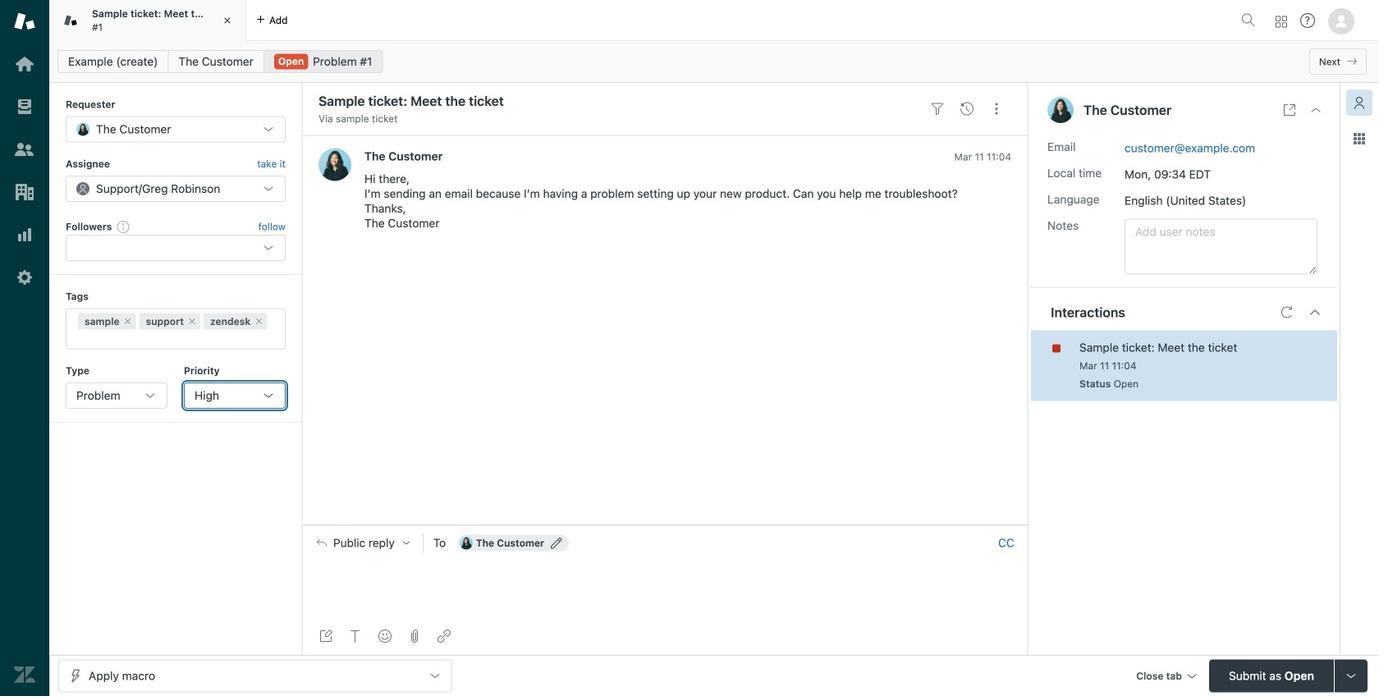 Task type: describe. For each thing, give the bounding box(es) containing it.
user image
[[1048, 97, 1074, 123]]

1 remove image from the left
[[123, 317, 133, 327]]

events image
[[961, 102, 974, 116]]

filter image
[[931, 102, 945, 116]]

2 remove image from the left
[[187, 317, 197, 327]]

main element
[[0, 0, 49, 697]]

customer context image
[[1354, 96, 1367, 109]]

Add user notes text field
[[1125, 219, 1318, 275]]

views image
[[14, 96, 35, 117]]

customer@example.com image
[[460, 537, 473, 550]]

customers image
[[14, 139, 35, 160]]

hide composer image
[[659, 519, 672, 532]]

secondary element
[[49, 45, 1380, 78]]

remove image
[[254, 317, 264, 327]]

insert emojis image
[[379, 630, 392, 643]]

get started image
[[14, 53, 35, 75]]

get help image
[[1301, 13, 1316, 28]]

format text image
[[349, 630, 362, 643]]

draft mode image
[[320, 630, 333, 643]]



Task type: locate. For each thing, give the bounding box(es) containing it.
remove image
[[123, 317, 133, 327], [187, 317, 197, 327]]

1 horizontal spatial remove image
[[187, 317, 197, 327]]

close image
[[219, 12, 236, 29]]

Subject field
[[315, 91, 920, 111]]

add attachment image
[[408, 630, 421, 643]]

close image
[[1310, 103, 1323, 117]]

zendesk products image
[[1276, 16, 1288, 28]]

1 vertical spatial mar 11 11:04 text field
[[1080, 360, 1137, 372]]

tab
[[49, 0, 246, 41]]

organizations image
[[14, 182, 35, 203]]

displays possible ticket submission types image
[[1345, 670, 1359, 683]]

avatar image
[[319, 148, 352, 181]]

info on adding followers image
[[117, 220, 130, 233]]

tabs tab list
[[49, 0, 1235, 41]]

admin image
[[14, 267, 35, 288]]

apps image
[[1354, 132, 1367, 145]]

add link (cmd k) image
[[438, 630, 451, 643]]

zendesk image
[[14, 664, 35, 686]]

0 horizontal spatial mar 11 11:04 text field
[[955, 151, 1012, 163]]

1 horizontal spatial mar 11 11:04 text field
[[1080, 360, 1137, 372]]

reporting image
[[14, 224, 35, 246]]

ticket actions image
[[991, 102, 1004, 116]]

view more details image
[[1284, 103, 1297, 117]]

edit user image
[[551, 538, 563, 549]]

zendesk support image
[[14, 11, 35, 32]]

0 horizontal spatial remove image
[[123, 317, 133, 327]]

Mar 11 11:04 text field
[[955, 151, 1012, 163], [1080, 360, 1137, 372]]

0 vertical spatial mar 11 11:04 text field
[[955, 151, 1012, 163]]



Task type: vqa. For each thing, say whether or not it's contained in the screenshot.
MAR 11 11:04 TEXT BOX to the top
no



